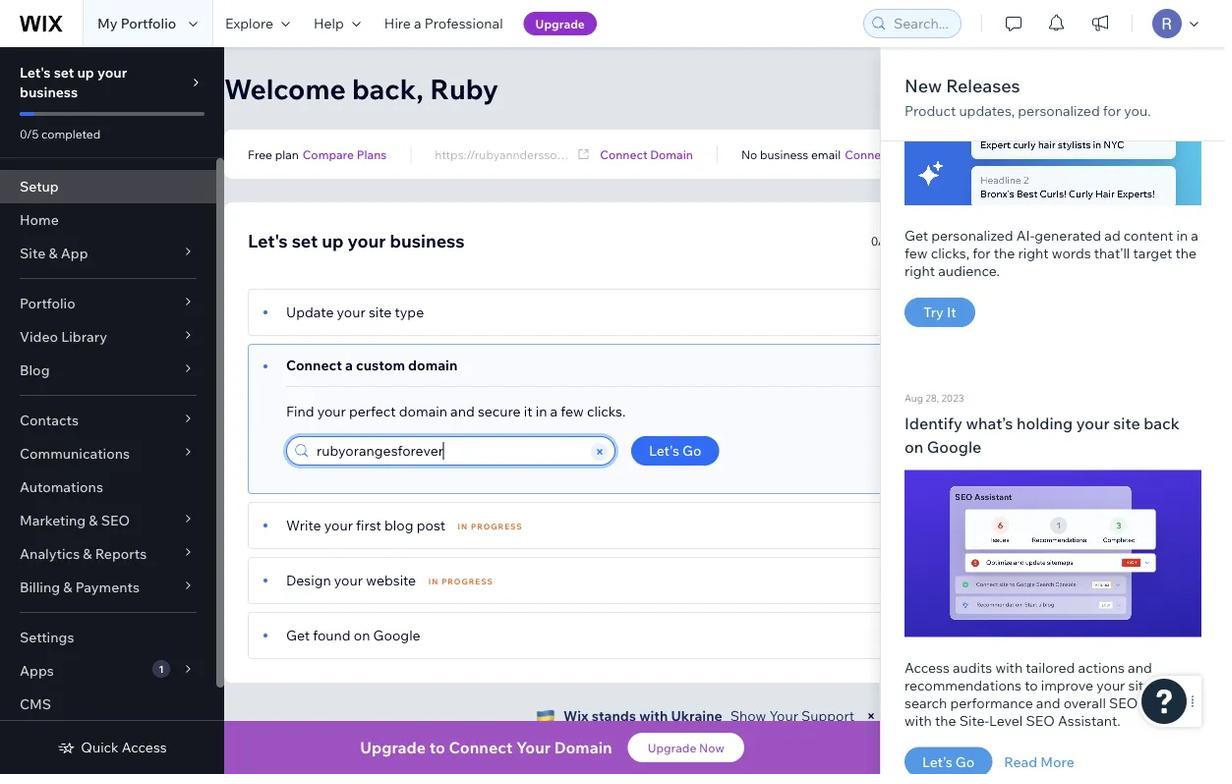 Task type: vqa. For each thing, say whether or not it's contained in the screenshot.
a within the "link"
yes



Task type: locate. For each thing, give the bounding box(es) containing it.
https://rubyanndersson.wixsite.com/my-
[[435, 147, 655, 162]]

1 vertical spatial domain
[[399, 403, 447, 420]]

blog
[[20, 362, 50, 379]]

1 vertical spatial set
[[292, 230, 318, 252]]

for left you.
[[1103, 102, 1121, 119]]

1 vertical spatial go
[[956, 754, 975, 771]]

0/5 completed up setup
[[20, 126, 101, 141]]

& inside site & app 'popup button'
[[49, 245, 58, 262]]

2 horizontal spatial business
[[760, 147, 808, 162]]

quick
[[81, 739, 119, 757]]

health
[[1141, 695, 1181, 712]]

1 horizontal spatial google
[[927, 438, 982, 457]]

1 horizontal spatial 0/5
[[871, 234, 890, 248]]

found
[[313, 627, 351, 644]]

your left first
[[324, 517, 353, 534]]

that'll
[[1094, 245, 1130, 263]]

a right hire
[[414, 15, 421, 32]]

0 horizontal spatial the
[[935, 713, 956, 730]]

and up site's
[[1128, 660, 1152, 677]]

1 horizontal spatial in
[[1176, 228, 1188, 245]]

in progress down post
[[428, 577, 493, 587]]

1 horizontal spatial set
[[292, 230, 318, 252]]

your right "holding"
[[1076, 414, 1110, 434]]

seo down site's
[[1109, 695, 1138, 712]]

0 vertical spatial set
[[54, 64, 74, 81]]

0 horizontal spatial 0/5 completed
[[20, 126, 101, 141]]

1 vertical spatial access
[[122, 739, 167, 757]]

0 vertical spatial personalized
[[1018, 102, 1100, 119]]

domain
[[408, 357, 458, 374], [399, 403, 447, 420]]

back,
[[352, 71, 424, 106]]

0/5 completed up audience.
[[871, 234, 952, 248]]

0/5 completed inside sidebar element
[[20, 126, 101, 141]]

in for design your website
[[428, 577, 439, 587]]

0 horizontal spatial in
[[428, 577, 439, 587]]

upgrade now button
[[628, 733, 744, 763]]

domain up find your perfect domain and secure it in a few clicks. on the bottom of the page
[[408, 357, 458, 374]]

0 vertical spatial let's set up your business
[[20, 64, 127, 101]]

& for billing
[[63, 579, 72, 596]]

1 vertical spatial portfolio
[[20, 295, 75, 312]]

0 horizontal spatial set
[[54, 64, 74, 81]]

right down clicks,
[[905, 263, 935, 280]]

access audits with tailored actions and recommendations to improve your site's search performance and overall seo health with the site-level seo assistant.
[[905, 660, 1181, 730]]

0 horizontal spatial and
[[450, 403, 475, 420]]

1 horizontal spatial to
[[1025, 677, 1038, 695]]

show
[[730, 708, 766, 725]]

0 vertical spatial domain
[[408, 357, 458, 374]]

let's inside button
[[649, 442, 679, 460]]

1 horizontal spatial up
[[322, 230, 344, 252]]

0 vertical spatial your
[[769, 708, 798, 725]]

analytics & reports button
[[0, 538, 216, 571]]

identify
[[905, 414, 962, 434]]

progress down post
[[442, 577, 493, 587]]

go for let's go
[[682, 442, 702, 460]]

0 horizontal spatial upgrade
[[360, 738, 426, 758]]

progress for design your website
[[442, 577, 493, 587]]

ukraine
[[671, 708, 722, 725]]

1 vertical spatial on
[[354, 627, 370, 644]]

1 horizontal spatial portfolio
[[121, 15, 176, 32]]

let's set up your business up the update your site type
[[248, 230, 465, 252]]

upgrade for upgrade now
[[648, 741, 696, 756]]

0/5 completed
[[20, 126, 101, 141], [871, 234, 952, 248]]

0 vertical spatial seo
[[101, 512, 130, 529]]

0 vertical spatial to
[[1025, 677, 1038, 695]]

portfolio button
[[0, 287, 216, 321]]

1 horizontal spatial for
[[1103, 102, 1121, 119]]

progress right post
[[471, 522, 523, 532]]

& inside analytics & reports dropdown button
[[83, 546, 92, 563]]

your inside 'access audits with tailored actions and recommendations to improve your site's search performance and overall seo health with the site-level seo assistant.'
[[1096, 677, 1125, 695]]

ad
[[1104, 228, 1121, 245]]

get found on google
[[286, 627, 420, 644]]

1 horizontal spatial your
[[769, 708, 798, 725]]

0 horizontal spatial to
[[429, 738, 445, 758]]

0 vertical spatial completed
[[41, 126, 101, 141]]

business right no
[[760, 147, 808, 162]]

portfolio right my
[[121, 15, 176, 32]]

upgrade inside upgrade now button
[[648, 741, 696, 756]]

tailored
[[1026, 660, 1075, 677]]

with down search
[[905, 713, 932, 730]]

cms
[[20, 696, 51, 713]]

get up "try"
[[905, 228, 928, 245]]

upgrade inside upgrade button
[[535, 16, 585, 31]]

0 vertical spatial 0/5 completed
[[20, 126, 101, 141]]

settings
[[20, 629, 74, 646]]

your inside let's set up your business
[[97, 64, 127, 81]]

your right design
[[334, 572, 363, 589]]

business up "type"
[[390, 230, 465, 252]]

1 vertical spatial let's set up your business
[[248, 230, 465, 252]]

1 horizontal spatial right
[[1018, 245, 1049, 263]]

1 horizontal spatial access
[[905, 660, 950, 677]]

find your perfect domain and secure it in a few clicks.
[[286, 403, 626, 420]]

automations
[[20, 479, 103, 496]]

1 horizontal spatial upgrade
[[535, 16, 585, 31]]

0 horizontal spatial in
[[536, 403, 547, 420]]

in right "content"
[[1176, 228, 1188, 245]]

help
[[314, 15, 344, 32]]

1 vertical spatial in progress
[[428, 577, 493, 587]]

website
[[366, 572, 416, 589]]

actions
[[1078, 660, 1125, 677]]

1 horizontal spatial on
[[905, 438, 923, 457]]

set inside let's set up your business
[[54, 64, 74, 81]]

settings link
[[0, 621, 216, 655]]

0 vertical spatial site
[[369, 304, 392, 321]]

0 horizontal spatial few
[[561, 403, 584, 420]]

connect domain
[[600, 147, 693, 162]]

2 horizontal spatial upgrade
[[648, 741, 696, 756]]

google down identify
[[927, 438, 982, 457]]

1 vertical spatial in
[[428, 577, 439, 587]]

site & app
[[20, 245, 88, 262]]

0 horizontal spatial site
[[369, 304, 392, 321]]

write
[[286, 517, 321, 534]]

generated
[[1035, 228, 1101, 245]]

google down website
[[373, 627, 420, 644]]

0 vertical spatial few
[[905, 245, 928, 263]]

explore
[[225, 15, 273, 32]]

1 vertical spatial seo
[[1109, 695, 1138, 712]]

0 vertical spatial let's
[[20, 64, 51, 81]]

1 vertical spatial personalized
[[931, 228, 1013, 245]]

e.g., mystunningwebsite.com field
[[311, 438, 588, 465]]

1 vertical spatial to
[[429, 738, 445, 758]]

go
[[682, 442, 702, 460], [956, 754, 975, 771]]

0 vertical spatial in
[[458, 522, 468, 532]]

get left found
[[286, 627, 310, 644]]

portfolio inside dropdown button
[[20, 295, 75, 312]]

analytics & reports
[[20, 546, 147, 563]]

the up audience.
[[994, 245, 1015, 263]]

type
[[395, 304, 424, 321]]

in right post
[[458, 522, 468, 532]]

to
[[1025, 677, 1038, 695], [429, 738, 445, 758]]

seo right level
[[1026, 713, 1055, 730]]

upgrade button
[[524, 12, 597, 35]]

the down search
[[935, 713, 956, 730]]

upgrade
[[535, 16, 585, 31], [360, 738, 426, 758], [648, 741, 696, 756]]

domain down the wix
[[554, 738, 612, 758]]

completed up audience.
[[893, 234, 952, 248]]

2 vertical spatial let's
[[649, 442, 679, 460]]

1 vertical spatial site
[[1113, 414, 1140, 434]]

0 vertical spatial go
[[682, 442, 702, 460]]

seo
[[101, 512, 130, 529], [1109, 695, 1138, 712], [1026, 713, 1055, 730]]

on right found
[[354, 627, 370, 644]]

1 vertical spatial for
[[973, 245, 991, 263]]

a inside get personalized ai-generated ad content in a few clicks, for the right words that'll target the right audience.
[[1191, 228, 1198, 245]]

your inside aug 28, 2023 identify what's holding your site back on google
[[1076, 414, 1110, 434]]

https://rubyanndersson.wixsite.com/my-portfolio link
[[435, 146, 702, 166]]

0 vertical spatial in progress
[[458, 522, 523, 532]]

access right quick
[[122, 739, 167, 757]]

0 horizontal spatial let's set up your business
[[20, 64, 127, 101]]

2 vertical spatial and
[[1036, 695, 1060, 712]]

0 horizontal spatial go
[[682, 442, 702, 460]]

0 vertical spatial domain
[[650, 147, 693, 162]]

connect inside 'connect domain' link
[[600, 147, 647, 162]]

upgrade for upgrade to connect your domain
[[360, 738, 426, 758]]

0/5
[[20, 126, 39, 141], [871, 234, 890, 248]]

business inside sidebar element
[[20, 84, 78, 101]]

sidebar element
[[0, 47, 224, 775]]

domain for perfect
[[399, 403, 447, 420]]

site-
[[959, 713, 989, 730]]

0 vertical spatial up
[[77, 64, 94, 81]]

0 vertical spatial access
[[905, 660, 950, 677]]

and left secure
[[450, 403, 475, 420]]

& inside 'billing & payments' dropdown button
[[63, 579, 72, 596]]

seo up reports
[[101, 512, 130, 529]]

your
[[97, 64, 127, 81], [348, 230, 386, 252], [337, 304, 366, 321], [317, 403, 346, 420], [1076, 414, 1110, 434], [324, 517, 353, 534], [334, 572, 363, 589], [1096, 677, 1125, 695]]

& right billing
[[63, 579, 72, 596]]

1 horizontal spatial business
[[390, 230, 465, 252]]

your
[[769, 708, 798, 725], [516, 738, 551, 758]]

read
[[1004, 754, 1037, 771]]

site's
[[1128, 677, 1160, 695]]

few left clicks.
[[561, 403, 584, 420]]

aug 28, 2023 identify what's holding your site back on google
[[905, 392, 1180, 457]]

0 vertical spatial business
[[20, 84, 78, 101]]

0/5 up setup
[[20, 126, 39, 141]]

with right stands
[[639, 708, 668, 725]]

post
[[417, 517, 445, 534]]

1 horizontal spatial in
[[458, 522, 468, 532]]

personalized
[[1018, 102, 1100, 119], [931, 228, 1013, 245]]

what's
[[966, 414, 1013, 434]]

let's go
[[922, 754, 975, 771]]

few left clicks,
[[905, 245, 928, 263]]

1 vertical spatial in
[[536, 403, 547, 420]]

it
[[947, 304, 956, 322]]

0 vertical spatial for
[[1103, 102, 1121, 119]]

try
[[924, 304, 944, 322]]

upgrade for upgrade
[[535, 16, 585, 31]]

google
[[927, 438, 982, 457], [373, 627, 420, 644]]

0 horizontal spatial google
[[373, 627, 420, 644]]

let's set up your business inside sidebar element
[[20, 64, 127, 101]]

let's
[[20, 64, 51, 81], [248, 230, 288, 252], [649, 442, 679, 460]]

0 horizontal spatial personalized
[[931, 228, 1013, 245]]

on down identify
[[905, 438, 923, 457]]

portfolio
[[121, 15, 176, 32], [20, 295, 75, 312]]

read more link
[[1004, 754, 1074, 772]]

0/5 left clicks,
[[871, 234, 890, 248]]

1 horizontal spatial 0/5 completed
[[871, 234, 952, 248]]

a left custom
[[345, 357, 353, 374]]

the
[[994, 245, 1015, 263], [1175, 245, 1197, 263], [935, 713, 956, 730]]

domain
[[650, 147, 693, 162], [554, 738, 612, 758]]

1 horizontal spatial site
[[1113, 414, 1140, 434]]

portfolio up the video
[[20, 295, 75, 312]]

site left back at the bottom right of the page
[[1113, 414, 1140, 434]]

for up audience.
[[973, 245, 991, 263]]

1 horizontal spatial get
[[905, 228, 928, 245]]

your down my
[[97, 64, 127, 81]]

target
[[1133, 245, 1172, 263]]

& up analytics & reports
[[89, 512, 98, 529]]

first
[[356, 517, 381, 534]]

0 horizontal spatial seo
[[101, 512, 130, 529]]

with for tailored
[[995, 660, 1023, 677]]

update
[[286, 304, 334, 321]]

a
[[414, 15, 421, 32], [1191, 228, 1198, 245], [345, 357, 353, 374], [550, 403, 558, 420]]

0 horizontal spatial completed
[[41, 126, 101, 141]]

recommendations
[[905, 677, 1022, 695]]

go inside button
[[682, 442, 702, 460]]

2 horizontal spatial and
[[1128, 660, 1152, 677]]

completed up setup
[[41, 126, 101, 141]]

0 vertical spatial 0/5
[[20, 126, 39, 141]]

with right "audits"
[[995, 660, 1023, 677]]

apps
[[20, 663, 54, 680]]

domain up e.g., mystunningwebsite.com field
[[399, 403, 447, 420]]

right down ai-
[[1018, 245, 1049, 263]]

2 horizontal spatial the
[[1175, 245, 1197, 263]]

& for marketing
[[89, 512, 98, 529]]

in progress
[[458, 522, 523, 532], [428, 577, 493, 587]]

personalized right updates,
[[1018, 102, 1100, 119]]

0 horizontal spatial access
[[122, 739, 167, 757]]

site
[[20, 245, 45, 262]]

your down actions
[[1096, 677, 1125, 695]]

my
[[97, 15, 118, 32]]

try it
[[924, 304, 956, 322]]

0 horizontal spatial portfolio
[[20, 295, 75, 312]]

connect a custom domain
[[286, 357, 458, 374]]

0 horizontal spatial get
[[286, 627, 310, 644]]

personalized up clicks,
[[931, 228, 1013, 245]]

get inside get personalized ai-generated ad content in a few clicks, for the right words that'll target the right audience.
[[905, 228, 928, 245]]

let's set up your business down my
[[20, 64, 127, 101]]

ai-
[[1016, 228, 1035, 245]]

personalized inside "new releases product updates, personalized for you."
[[1018, 102, 1100, 119]]

in progress right post
[[458, 522, 523, 532]]

0 vertical spatial in
[[1176, 228, 1188, 245]]

1 horizontal spatial completed
[[893, 234, 952, 248]]

site left "type"
[[369, 304, 392, 321]]

0 vertical spatial and
[[450, 403, 475, 420]]

google inside aug 28, 2023 identify what's holding your site back on google
[[927, 438, 982, 457]]

business up setup
[[20, 84, 78, 101]]

releases
[[946, 74, 1020, 96]]

in right it
[[536, 403, 547, 420]]

0 horizontal spatial domain
[[554, 738, 612, 758]]

domain left no
[[650, 147, 693, 162]]

your right update
[[337, 304, 366, 321]]

access up search
[[905, 660, 950, 677]]

0/5 inside sidebar element
[[20, 126, 39, 141]]

2 horizontal spatial with
[[995, 660, 1023, 677]]

1 vertical spatial your
[[516, 738, 551, 758]]

a right "content"
[[1191, 228, 1198, 245]]

and down improve
[[1036, 695, 1060, 712]]

0 horizontal spatial business
[[20, 84, 78, 101]]

& inside marketing & seo dropdown button
[[89, 512, 98, 529]]

& right site
[[49, 245, 58, 262]]

1 vertical spatial progress
[[442, 577, 493, 587]]

show your support button
[[730, 708, 854, 726]]

in progress for write your first blog post
[[458, 522, 523, 532]]

the right target
[[1175, 245, 1197, 263]]

& left reports
[[83, 546, 92, 563]]

in right website
[[428, 577, 439, 587]]



Task type: describe. For each thing, give the bounding box(es) containing it.
get for get found on google
[[286, 627, 310, 644]]

aug
[[905, 392, 923, 405]]

site inside aug 28, 2023 identify what's holding your site back on google
[[1113, 414, 1140, 434]]

2 vertical spatial business
[[390, 230, 465, 252]]

1 vertical spatial business
[[760, 147, 808, 162]]

0 horizontal spatial your
[[516, 738, 551, 758]]

communications button
[[0, 438, 216, 471]]

1
[[159, 663, 164, 675]]

free plan compare plans
[[248, 147, 387, 162]]

perfect
[[349, 403, 396, 420]]

it
[[524, 403, 532, 420]]

1 vertical spatial completed
[[893, 234, 952, 248]]

up inside let's set up your business
[[77, 64, 94, 81]]

help button
[[302, 0, 372, 47]]

quick access button
[[57, 739, 167, 757]]

marketing & seo button
[[0, 504, 216, 538]]

to inside 'access audits with tailored actions and recommendations to improve your site's search performance and overall seo health with the site-level seo assistant.'
[[1025, 677, 1038, 695]]

go for let's go
[[956, 754, 975, 771]]

for inside get personalized ai-generated ad content in a few clicks, for the right words that'll target the right audience.
[[973, 245, 991, 263]]

1 horizontal spatial let's set up your business
[[248, 230, 465, 252]]

video
[[20, 328, 58, 346]]

2 vertical spatial seo
[[1026, 713, 1055, 730]]

product
[[905, 102, 956, 119]]

updates,
[[959, 102, 1015, 119]]

library
[[61, 328, 107, 346]]

your right find
[[317, 403, 346, 420]]

compare
[[303, 147, 354, 162]]

& for site
[[49, 245, 58, 262]]

read more
[[1004, 754, 1074, 771]]

1 horizontal spatial the
[[994, 245, 1015, 263]]

1 vertical spatial up
[[322, 230, 344, 252]]

quick access
[[81, 739, 167, 757]]

try it link
[[905, 298, 975, 328]]

blog button
[[0, 354, 216, 387]]

new releases product updates, personalized for you.
[[905, 74, 1151, 119]]

find
[[286, 403, 314, 420]]

compare plans link
[[303, 146, 387, 163]]

content
[[1124, 228, 1173, 245]]

clicks,
[[931, 245, 970, 263]]

now
[[699, 741, 724, 756]]

site & app button
[[0, 237, 216, 270]]

progress for write your first blog post
[[471, 522, 523, 532]]

0 horizontal spatial right
[[905, 263, 935, 280]]

https://rubyanndersson.wixsite.com/my-portfolio
[[435, 147, 702, 162]]

2 horizontal spatial seo
[[1109, 695, 1138, 712]]

marketing
[[20, 512, 86, 529]]

improve
[[1041, 677, 1093, 695]]

video library
[[20, 328, 107, 346]]

welcome
[[224, 71, 346, 106]]

for inside "new releases product updates, personalized for you."
[[1103, 102, 1121, 119]]

email
[[811, 147, 841, 162]]

hire a professional
[[384, 15, 503, 32]]

upgrade now
[[648, 741, 724, 756]]

get personalized ai-generated ad content in a few clicks, for the right words that'll target the right audience.
[[905, 228, 1198, 280]]

connect domain link
[[600, 146, 693, 163]]

holding
[[1017, 414, 1073, 434]]

0 vertical spatial portfolio
[[121, 15, 176, 32]]

plans
[[357, 147, 387, 162]]

on inside aug 28, 2023 identify what's holding your site back on google
[[905, 438, 923, 457]]

blog
[[385, 517, 413, 534]]

words
[[1052, 245, 1091, 263]]

billing
[[20, 579, 60, 596]]

design your website
[[286, 572, 416, 589]]

secure
[[478, 403, 521, 420]]

1 vertical spatial 0/5
[[871, 234, 890, 248]]

communications
[[20, 445, 130, 463]]

seo inside dropdown button
[[101, 512, 130, 529]]

reports
[[95, 546, 147, 563]]

portfolio
[[655, 147, 702, 162]]

back
[[1144, 414, 1180, 434]]

the inside 'access audits with tailored actions and recommendations to improve your site's search performance and overall seo health with the site-level seo assistant.'
[[935, 713, 956, 730]]

custom
[[356, 357, 405, 374]]

Search... field
[[888, 10, 955, 37]]

few inside get personalized ai-generated ad content in a few clicks, for the right words that'll target the right audience.
[[905, 245, 928, 263]]

let's inside let's set up your business
[[20, 64, 51, 81]]

with for ukraine
[[639, 708, 668, 725]]

plan
[[275, 147, 299, 162]]

video library button
[[0, 321, 216, 354]]

your up the update your site type
[[348, 230, 386, 252]]

analytics
[[20, 546, 80, 563]]

welcome back, ruby
[[224, 71, 498, 106]]

let's go button
[[631, 437, 719, 466]]

contacts button
[[0, 404, 216, 438]]

1 vertical spatial 0/5 completed
[[871, 234, 952, 248]]

let's go
[[649, 442, 702, 460]]

access inside 'access audits with tailored actions and recommendations to improve your site's search performance and overall seo health with the site-level seo assistant.'
[[905, 660, 950, 677]]

1 horizontal spatial with
[[905, 713, 932, 730]]

performance
[[950, 695, 1033, 712]]

hire a professional link
[[372, 0, 515, 47]]

in for write your first blog post
[[458, 522, 468, 532]]

1 horizontal spatial let's
[[248, 230, 288, 252]]

completed inside sidebar element
[[41, 126, 101, 141]]

no business email connect
[[741, 147, 892, 162]]

audits
[[953, 660, 992, 677]]

access inside "button"
[[122, 739, 167, 757]]

audience.
[[938, 263, 1000, 280]]

level
[[989, 713, 1023, 730]]

hire
[[384, 15, 411, 32]]

1 vertical spatial and
[[1128, 660, 1152, 677]]

new
[[905, 74, 942, 96]]

1 vertical spatial few
[[561, 403, 584, 420]]

support
[[801, 708, 854, 725]]

marketing & seo
[[20, 512, 130, 529]]

stands
[[592, 708, 636, 725]]

contacts
[[20, 412, 79, 429]]

professional
[[425, 15, 503, 32]]

setup link
[[0, 170, 216, 204]]

wix stands with ukraine show your support
[[563, 708, 854, 725]]

in progress for design your website
[[428, 577, 493, 587]]

get for get personalized ai-generated ad content in a few clicks, for the right words that'll target the right audience.
[[905, 228, 928, 245]]

1 vertical spatial google
[[373, 627, 420, 644]]

search
[[905, 695, 947, 712]]

a right it
[[550, 403, 558, 420]]

overall
[[1063, 695, 1106, 712]]

ruby
[[430, 71, 498, 106]]

& for analytics
[[83, 546, 92, 563]]

domain for custom
[[408, 357, 458, 374]]

personalized inside get personalized ai-generated ad content in a few clicks, for the right words that'll target the right audience.
[[931, 228, 1013, 245]]

1 horizontal spatial domain
[[650, 147, 693, 162]]

1 horizontal spatial and
[[1036, 695, 1060, 712]]

in inside get personalized ai-generated ad content in a few clicks, for the right words that'll target the right audience.
[[1176, 228, 1188, 245]]

upgrade to connect your domain
[[360, 738, 612, 758]]

my portfolio
[[97, 15, 176, 32]]

no
[[741, 147, 757, 162]]



